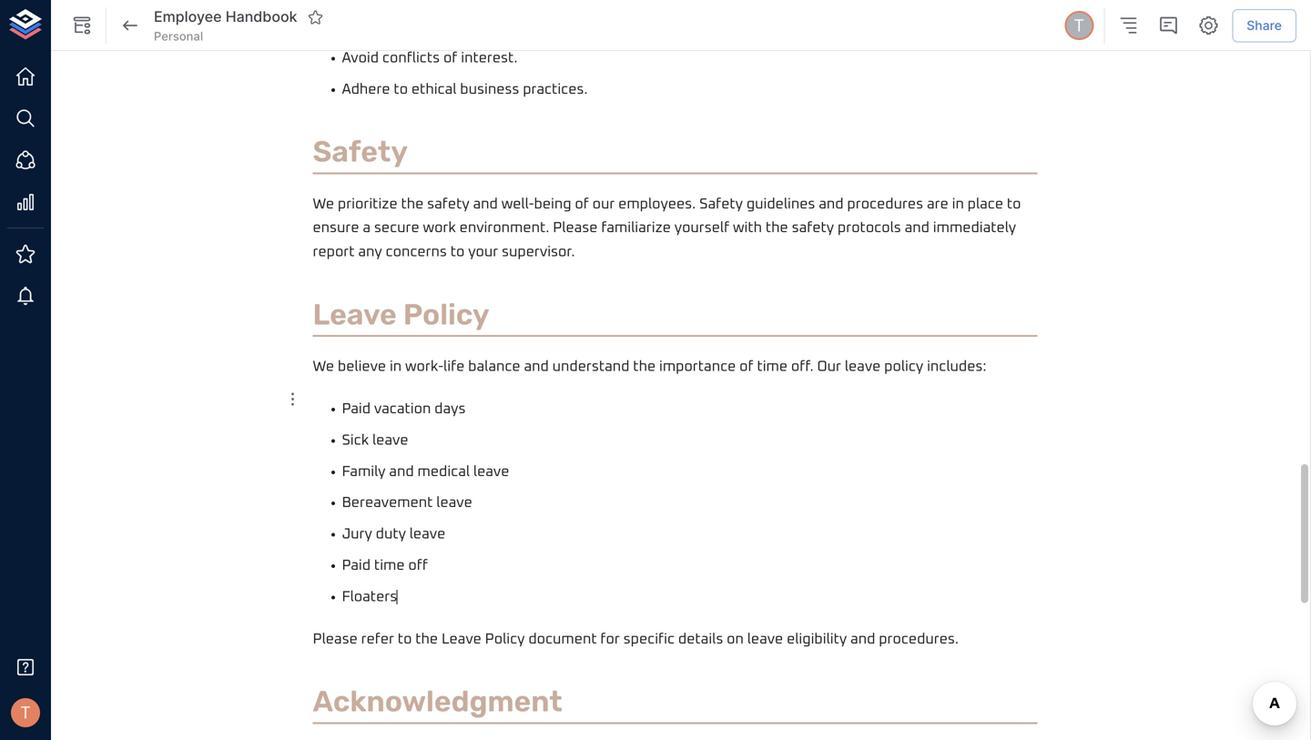 Task type: locate. For each thing, give the bounding box(es) containing it.
place
[[968, 197, 1004, 212]]

paid down jury
[[342, 559, 371, 573]]

we
[[313, 197, 334, 212], [313, 360, 334, 374]]

0 horizontal spatial leave
[[313, 297, 397, 332]]

safety up work
[[427, 197, 470, 212]]

0 vertical spatial we
[[313, 197, 334, 212]]

in left work-
[[390, 360, 402, 374]]

employees.
[[619, 197, 696, 212]]

paid up sick
[[342, 402, 371, 417]]

we inside 'we prioritize the safety and well-being of our employees. safety guidelines and procedures are in place to ensure a secure work environment. please familiarize yourself with the safety protocols and immediately report any concerns to your supervisor.'
[[313, 197, 334, 212]]

and
[[473, 197, 498, 212], [819, 197, 844, 212], [905, 221, 930, 236], [524, 360, 549, 374], [389, 465, 414, 479], [851, 632, 876, 647]]

jury duty leave
[[342, 527, 446, 542]]

procedures.
[[879, 632, 959, 647]]

are
[[927, 197, 949, 212]]

0 vertical spatial t
[[1074, 15, 1085, 35]]

familiarize
[[601, 221, 671, 236]]

safety
[[427, 197, 470, 212], [792, 221, 834, 236]]

time left off
[[374, 559, 405, 573]]

leave down vacation
[[373, 433, 409, 448]]

employee
[[154, 8, 222, 26]]

0 vertical spatial leave
[[313, 297, 397, 332]]

1 vertical spatial safety
[[792, 221, 834, 236]]

acknowledgment
[[313, 685, 563, 719]]

we for we prioritize the safety and well-being of our employees. safety guidelines and procedures are in place to ensure a secure work environment. please familiarize yourself with the safety protocols and immediately report any concerns to your supervisor.
[[313, 197, 334, 212]]

0 vertical spatial please
[[553, 221, 598, 236]]

0 horizontal spatial please
[[313, 632, 358, 647]]

leave
[[845, 360, 881, 374], [373, 433, 409, 448], [474, 465, 510, 479], [437, 496, 473, 511], [410, 527, 446, 542], [748, 632, 784, 647]]

of
[[444, 51, 458, 66], [575, 197, 589, 212], [740, 360, 754, 374]]

being
[[534, 197, 572, 212]]

please
[[553, 221, 598, 236], [313, 632, 358, 647]]

1 horizontal spatial of
[[575, 197, 589, 212]]

1 horizontal spatial please
[[553, 221, 598, 236]]

1 horizontal spatial in
[[952, 197, 964, 212]]

conflicts
[[382, 51, 440, 66]]

t for topmost "t" 'button'
[[1074, 15, 1085, 35]]

2 vertical spatial of
[[740, 360, 754, 374]]

1 vertical spatial paid
[[342, 559, 371, 573]]

the
[[401, 197, 424, 212], [766, 221, 789, 236], [633, 360, 656, 374], [416, 632, 438, 647]]

off
[[408, 559, 428, 573]]

1 vertical spatial t button
[[5, 693, 46, 733]]

medical
[[418, 465, 470, 479]]

paid
[[342, 402, 371, 417], [342, 559, 371, 573]]

1 vertical spatial of
[[575, 197, 589, 212]]

1 vertical spatial t
[[20, 703, 31, 723]]

1 horizontal spatial leave
[[442, 632, 482, 647]]

safety up the yourself
[[700, 197, 743, 212]]

sick leave
[[342, 433, 409, 448]]

0 vertical spatial paid
[[342, 402, 371, 417]]

floaters
[[342, 590, 397, 605]]

1 horizontal spatial t
[[1074, 15, 1085, 35]]

duty
[[376, 527, 406, 542]]

sick
[[342, 433, 369, 448]]

we left the believe
[[313, 360, 334, 374]]

0 vertical spatial safety
[[427, 197, 470, 212]]

for
[[601, 632, 620, 647]]

0 horizontal spatial safety
[[427, 197, 470, 212]]

leave down 'medical'
[[437, 496, 473, 511]]

well-
[[502, 197, 534, 212]]

0 vertical spatial time
[[757, 360, 788, 374]]

0 horizontal spatial t
[[20, 703, 31, 723]]

the right refer
[[416, 632, 438, 647]]

interest.
[[461, 51, 518, 66]]

in
[[952, 197, 964, 212], [390, 360, 402, 374]]

protocols
[[838, 221, 901, 236]]

to
[[394, 82, 408, 97], [1007, 197, 1021, 212], [451, 245, 465, 260], [398, 632, 412, 647]]

please inside 'we prioritize the safety and well-being of our employees. safety guidelines and procedures are in place to ensure a secure work environment. please familiarize yourself with the safety protocols and immediately report any concerns to your supervisor.'
[[553, 221, 598, 236]]

we believe in work-life balance and understand the importance of time off. our leave policy includes:
[[313, 360, 987, 374]]

of left the our in the top of the page
[[575, 197, 589, 212]]

2 we from the top
[[313, 360, 334, 374]]

policy up life
[[403, 297, 490, 332]]

leave up acknowledgment
[[442, 632, 482, 647]]

1 vertical spatial time
[[374, 559, 405, 573]]

paid for paid time off
[[342, 559, 371, 573]]

details
[[678, 632, 723, 647]]

of inside 'we prioritize the safety and well-being of our employees. safety guidelines and procedures are in place to ensure a secure work environment. please familiarize yourself with the safety protocols and immediately report any concerns to your supervisor.'
[[575, 197, 589, 212]]

0 horizontal spatial in
[[390, 360, 402, 374]]

includes:
[[927, 360, 987, 374]]

table of contents image
[[1118, 15, 1140, 36]]

1 horizontal spatial safety
[[700, 197, 743, 212]]

2 paid from the top
[[342, 559, 371, 573]]

1 vertical spatial please
[[313, 632, 358, 647]]

t
[[1074, 15, 1085, 35], [20, 703, 31, 723]]

share button
[[1233, 9, 1297, 42]]

policy left document
[[485, 632, 525, 647]]

leave up the believe
[[313, 297, 397, 332]]

vacation
[[374, 402, 431, 417]]

0 vertical spatial t button
[[1062, 8, 1097, 43]]

go back image
[[119, 15, 141, 36]]

we up ensure
[[313, 197, 334, 212]]

avoid conflicts of interest.
[[342, 51, 518, 66]]

to right refer
[[398, 632, 412, 647]]

safety down guidelines
[[792, 221, 834, 236]]

guidelines
[[747, 197, 816, 212]]

safety
[[313, 135, 408, 169], [700, 197, 743, 212]]

1 vertical spatial in
[[390, 360, 402, 374]]

and right eligibility
[[851, 632, 876, 647]]

ethical
[[412, 82, 457, 97]]

eligibility
[[787, 632, 847, 647]]

environment.
[[460, 221, 550, 236]]

0 vertical spatial of
[[444, 51, 458, 66]]

family and medical leave
[[342, 465, 510, 479]]

0 horizontal spatial of
[[444, 51, 458, 66]]

safety up prioritize
[[313, 135, 408, 169]]

importance
[[659, 360, 736, 374]]

specific
[[624, 632, 675, 647]]

balance
[[468, 360, 521, 374]]

and up protocols
[[819, 197, 844, 212]]

leave
[[313, 297, 397, 332], [442, 632, 482, 647]]

of right importance
[[740, 360, 754, 374]]

1 vertical spatial we
[[313, 360, 334, 374]]

avoid
[[342, 51, 379, 66]]

comments image
[[1158, 15, 1180, 36]]

our
[[817, 360, 842, 374]]

leave up off
[[410, 527, 446, 542]]

bereavement leave
[[342, 496, 473, 511]]

1 vertical spatial policy
[[485, 632, 525, 647]]

the left importance
[[633, 360, 656, 374]]

personal
[[154, 29, 203, 43]]

adhere
[[342, 82, 390, 97]]

0 vertical spatial in
[[952, 197, 964, 212]]

1 paid from the top
[[342, 402, 371, 417]]

please left refer
[[313, 632, 358, 647]]

with
[[733, 221, 762, 236]]

0 horizontal spatial t button
[[5, 693, 46, 733]]

time left off.
[[757, 360, 788, 374]]

please down being
[[553, 221, 598, 236]]

0 horizontal spatial safety
[[313, 135, 408, 169]]

of up adhere to ethical business practices.
[[444, 51, 458, 66]]

prioritize
[[338, 197, 398, 212]]

2 horizontal spatial of
[[740, 360, 754, 374]]

time
[[757, 360, 788, 374], [374, 559, 405, 573]]

policy
[[403, 297, 490, 332], [485, 632, 525, 647]]

1 we from the top
[[313, 197, 334, 212]]

in right are
[[952, 197, 964, 212]]

1 vertical spatial safety
[[700, 197, 743, 212]]

employee handbook
[[154, 8, 297, 26]]

1 horizontal spatial safety
[[792, 221, 834, 236]]

1 horizontal spatial t button
[[1062, 8, 1097, 43]]

t button
[[1062, 8, 1097, 43], [5, 693, 46, 733]]

life
[[444, 360, 465, 374]]



Task type: describe. For each thing, give the bounding box(es) containing it.
policy
[[885, 360, 924, 374]]

settings image
[[1198, 15, 1220, 36]]

the up secure
[[401, 197, 424, 212]]

days
[[435, 402, 466, 417]]

work
[[423, 221, 456, 236]]

secure
[[374, 221, 420, 236]]

we for we believe in work-life balance and understand the importance of time off. our leave policy includes:
[[313, 360, 334, 374]]

business
[[460, 82, 520, 97]]

1 horizontal spatial time
[[757, 360, 788, 374]]

report
[[313, 245, 355, 260]]

0 horizontal spatial time
[[374, 559, 405, 573]]

believe
[[338, 360, 386, 374]]

handbook
[[226, 8, 297, 26]]

to left your
[[451, 245, 465, 260]]

procedures
[[847, 197, 924, 212]]

and right the 'balance'
[[524, 360, 549, 374]]

to right 'place'
[[1007, 197, 1021, 212]]

to down conflicts
[[394, 82, 408, 97]]

family
[[342, 465, 386, 479]]

share
[[1247, 18, 1282, 33]]

personal link
[[154, 28, 203, 45]]

and up environment.
[[473, 197, 498, 212]]

we prioritize the safety and well-being of our employees. safety guidelines and procedures are in place to ensure a secure work environment. please familiarize yourself with the safety protocols and immediately report any concerns to your supervisor.
[[313, 197, 1025, 260]]

practices.
[[523, 82, 588, 97]]

a
[[363, 221, 371, 236]]

immediately
[[933, 221, 1017, 236]]

ensure
[[313, 221, 359, 236]]

understand
[[553, 360, 630, 374]]

the down guidelines
[[766, 221, 789, 236]]

0 vertical spatial safety
[[313, 135, 408, 169]]

any
[[358, 245, 382, 260]]

0 vertical spatial policy
[[403, 297, 490, 332]]

in inside 'we prioritize the safety and well-being of our employees. safety guidelines and procedures are in place to ensure a secure work environment. please familiarize yourself with the safety protocols and immediately report any concerns to your supervisor.'
[[952, 197, 964, 212]]

and down are
[[905, 221, 930, 236]]

concerns
[[386, 245, 447, 260]]

on
[[727, 632, 744, 647]]

supervisor.
[[502, 245, 575, 260]]

adhere to ethical business practices.
[[342, 82, 588, 97]]

our
[[593, 197, 615, 212]]

show wiki image
[[71, 15, 93, 36]]

leave policy
[[313, 297, 490, 332]]

paid for paid vacation days
[[342, 402, 371, 417]]

1 vertical spatial leave
[[442, 632, 482, 647]]

and up bereavement leave
[[389, 465, 414, 479]]

safety inside 'we prioritize the safety and well-being of our employees. safety guidelines and procedures are in place to ensure a secure work environment. please familiarize yourself with the safety protocols and immediately report any concerns to your supervisor.'
[[700, 197, 743, 212]]

favorite image
[[307, 9, 324, 25]]

refer
[[361, 632, 394, 647]]

bereavement
[[342, 496, 433, 511]]

document
[[529, 632, 597, 647]]

leave right 'medical'
[[474, 465, 510, 479]]

paid time off
[[342, 559, 428, 573]]

paid vacation days
[[342, 402, 466, 417]]

jury
[[342, 527, 372, 542]]

yourself
[[675, 221, 730, 236]]

please refer to the leave policy document for specific details on leave eligibility and procedures.
[[313, 632, 959, 647]]

t for bottommost "t" 'button'
[[20, 703, 31, 723]]

your
[[468, 245, 498, 260]]

leave right on
[[748, 632, 784, 647]]

work-
[[405, 360, 444, 374]]

leave right our
[[845, 360, 881, 374]]

off.
[[791, 360, 814, 374]]



Task type: vqa. For each thing, say whether or not it's contained in the screenshot.
Filters button
no



